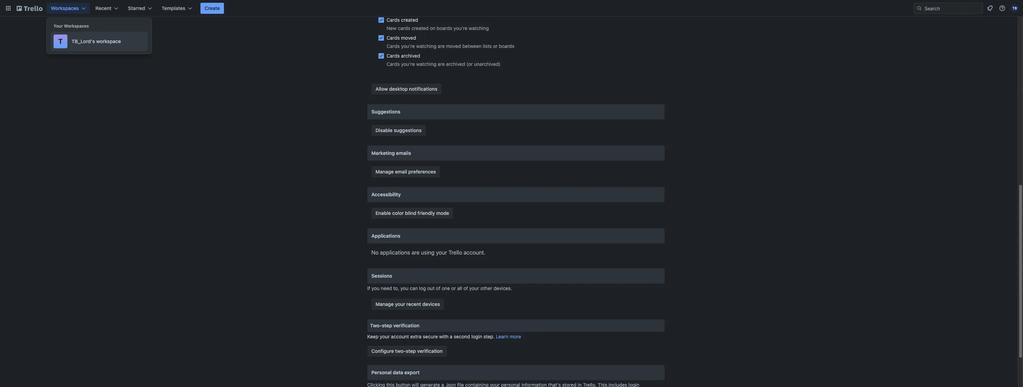 Task type: describe. For each thing, give the bounding box(es) containing it.
mode
[[436, 211, 449, 216]]

primary element
[[0, 0, 1023, 17]]

recent button
[[91, 3, 122, 14]]

two-
[[395, 349, 406, 355]]

suggestions
[[394, 128, 422, 133]]

cards
[[398, 25, 410, 31]]

2 of from the left
[[464, 286, 468, 292]]

disable suggestions link
[[371, 125, 426, 136]]

manage your recent devices link
[[371, 299, 444, 310]]

data
[[393, 370, 403, 376]]

one
[[442, 286, 450, 292]]

sessions
[[371, 273, 392, 279]]

extra
[[410, 334, 422, 340]]

blind
[[405, 211, 416, 216]]

all
[[457, 286, 462, 292]]

enable color blind friendly mode link
[[371, 208, 453, 219]]

2 vertical spatial are
[[412, 250, 420, 256]]

second
[[454, 334, 470, 340]]

disable
[[376, 128, 393, 133]]

1 vertical spatial archived
[[446, 61, 465, 67]]

cards for cards archived
[[387, 53, 400, 59]]

manage email preferences
[[376, 169, 436, 175]]

templates
[[162, 5, 185, 11]]

marketing
[[371, 150, 395, 156]]

export
[[404, 370, 420, 376]]

configure two-step verification link
[[367, 346, 447, 357]]

cards you're watching are archived (or unarchived)
[[387, 61, 501, 67]]

0 vertical spatial you're
[[454, 25, 467, 31]]

workspaces button
[[47, 3, 90, 14]]

1 vertical spatial or
[[451, 286, 456, 292]]

email
[[395, 169, 407, 175]]

applications
[[371, 233, 400, 239]]

cards moved
[[387, 35, 416, 41]]

new cards created on boards you're watching
[[387, 25, 489, 31]]

cards you're watching are moved between lists or boards
[[387, 43, 514, 49]]

0 horizontal spatial moved
[[401, 35, 416, 41]]

1 horizontal spatial step
[[406, 349, 416, 355]]

a
[[450, 334, 452, 340]]

tb_lord's
[[72, 38, 95, 44]]

recent
[[406, 302, 421, 308]]

using
[[421, 250, 435, 256]]

can
[[410, 286, 418, 292]]

lists
[[483, 43, 492, 49]]

1 horizontal spatial or
[[493, 43, 498, 49]]

desktop
[[389, 86, 408, 92]]

0 horizontal spatial boards
[[437, 25, 452, 31]]

two-
[[370, 323, 382, 329]]

manage for manage your recent devices
[[376, 302, 394, 308]]

to,
[[393, 286, 399, 292]]

new
[[387, 25, 397, 31]]

trello
[[449, 250, 462, 256]]

cards for cards moved
[[387, 35, 400, 41]]

Search field
[[922, 3, 983, 13]]

learn
[[496, 334, 508, 340]]

applications
[[380, 250, 410, 256]]

devices.
[[494, 286, 512, 292]]

allow desktop notifications
[[376, 86, 437, 92]]

emails
[[396, 150, 411, 156]]

0 vertical spatial watching
[[469, 25, 489, 31]]

1 vertical spatial boards
[[499, 43, 514, 49]]

allow
[[376, 86, 388, 92]]

allow desktop notifications link
[[371, 84, 442, 95]]

on
[[430, 25, 435, 31]]

tyler black (tylerblack440) image
[[1011, 4, 1019, 12]]

enable color blind friendly mode
[[376, 211, 449, 216]]

if
[[367, 286, 370, 292]]

more
[[510, 334, 521, 340]]

learn more link
[[496, 334, 521, 340]]



Task type: vqa. For each thing, say whether or not it's contained in the screenshot.
to,
yes



Task type: locate. For each thing, give the bounding box(es) containing it.
1 you from the left
[[372, 286, 380, 292]]

0 vertical spatial archived
[[401, 53, 420, 59]]

of right out
[[436, 286, 440, 292]]

workspaces up your workspaces
[[51, 5, 79, 11]]

step down extra
[[406, 349, 416, 355]]

0 notifications image
[[986, 4, 994, 12]]

workspaces up tb_lord's
[[64, 24, 89, 29]]

you right if
[[372, 286, 380, 292]]

your left recent at left
[[395, 302, 405, 308]]

step up account at the left of the page
[[382, 323, 392, 329]]

archived
[[401, 53, 420, 59], [446, 61, 465, 67]]

created up cards
[[401, 17, 418, 23]]

1 vertical spatial are
[[438, 61, 445, 67]]

verification up account at the left of the page
[[393, 323, 420, 329]]

cards for cards you're watching are moved between lists or boards
[[387, 43, 400, 49]]

1 horizontal spatial archived
[[446, 61, 465, 67]]

your
[[54, 24, 63, 29]]

personal data export
[[371, 370, 420, 376]]

watching for moved
[[416, 43, 436, 49]]

2 you from the left
[[400, 286, 408, 292]]

t
[[58, 37, 63, 45]]

1 horizontal spatial boards
[[499, 43, 514, 49]]

moved down cards
[[401, 35, 416, 41]]

step.
[[484, 334, 495, 340]]

log
[[419, 286, 426, 292]]

other
[[481, 286, 492, 292]]

0 horizontal spatial you
[[372, 286, 380, 292]]

4 cards from the top
[[387, 53, 400, 59]]

0 vertical spatial created
[[401, 17, 418, 23]]

0 vertical spatial are
[[438, 43, 445, 49]]

0 horizontal spatial step
[[382, 323, 392, 329]]

or right lists
[[493, 43, 498, 49]]

create
[[205, 5, 220, 11]]

if you need to, you can log out of one or all of your other devices.
[[367, 286, 512, 292]]

3 cards from the top
[[387, 43, 400, 49]]

your
[[436, 250, 447, 256], [469, 286, 479, 292], [395, 302, 405, 308], [380, 334, 390, 340]]

tb_lord's workspace
[[72, 38, 121, 44]]

1 vertical spatial manage
[[376, 302, 394, 308]]

1 manage from the top
[[376, 169, 394, 175]]

moved left between
[[446, 43, 461, 49]]

2 cards from the top
[[387, 35, 400, 41]]

created left on
[[412, 25, 429, 31]]

keep your account extra secure with a second login step. learn more
[[367, 334, 521, 340]]

secure
[[423, 334, 438, 340]]

2 vertical spatial you're
[[401, 61, 415, 67]]

1 vertical spatial workspaces
[[64, 24, 89, 29]]

watching up between
[[469, 25, 489, 31]]

are for moved
[[438, 43, 445, 49]]

personal
[[371, 370, 392, 376]]

1 cards from the top
[[387, 17, 400, 23]]

templates button
[[158, 3, 196, 14]]

manage down need on the bottom of the page
[[376, 302, 394, 308]]

manage
[[376, 169, 394, 175], [376, 302, 394, 308]]

open information menu image
[[999, 5, 1006, 12]]

are
[[438, 43, 445, 49], [438, 61, 445, 67], [412, 250, 420, 256]]

no applications are using your trello account.
[[371, 250, 485, 256]]

you're down "cards archived" at the left top of page
[[401, 61, 415, 67]]

out
[[427, 286, 435, 292]]

1 vertical spatial created
[[412, 25, 429, 31]]

back to home image
[[17, 3, 43, 14]]

you're
[[454, 25, 467, 31], [401, 43, 415, 49], [401, 61, 415, 67]]

keep
[[367, 334, 379, 340]]

archived down cards moved
[[401, 53, 420, 59]]

or left the all
[[451, 286, 456, 292]]

cards for cards you're watching are archived (or unarchived)
[[387, 61, 400, 67]]

between
[[462, 43, 482, 49]]

0 vertical spatial moved
[[401, 35, 416, 41]]

workspaces inside dropdown button
[[51, 5, 79, 11]]

1 horizontal spatial you
[[400, 286, 408, 292]]

cards created
[[387, 17, 418, 23]]

recent
[[95, 5, 111, 11]]

search image
[[917, 6, 922, 11]]

0 vertical spatial or
[[493, 43, 498, 49]]

boards right lists
[[499, 43, 514, 49]]

your left the other
[[469, 286, 479, 292]]

workspace
[[96, 38, 121, 44]]

5 cards from the top
[[387, 61, 400, 67]]

1 horizontal spatial of
[[464, 286, 468, 292]]

friendly
[[418, 211, 435, 216]]

cards for cards created
[[387, 17, 400, 23]]

you right to,
[[400, 286, 408, 292]]

are down cards you're watching are moved between lists or boards
[[438, 61, 445, 67]]

workspaces
[[51, 5, 79, 11], [64, 24, 89, 29]]

starred button
[[124, 3, 156, 14]]

watching
[[469, 25, 489, 31], [416, 43, 436, 49], [416, 61, 436, 67]]

suggestions
[[371, 109, 400, 115]]

your right keep
[[380, 334, 390, 340]]

1 vertical spatial moved
[[446, 43, 461, 49]]

1 vertical spatial verification
[[417, 349, 443, 355]]

notifications
[[409, 86, 437, 92]]

account
[[391, 334, 409, 340]]

moved
[[401, 35, 416, 41], [446, 43, 461, 49]]

0 vertical spatial step
[[382, 323, 392, 329]]

of
[[436, 286, 440, 292], [464, 286, 468, 292]]

boards
[[437, 25, 452, 31], [499, 43, 514, 49]]

step
[[382, 323, 392, 329], [406, 349, 416, 355]]

login
[[471, 334, 482, 340]]

0 vertical spatial boards
[[437, 25, 452, 31]]

archived left (or on the top
[[446, 61, 465, 67]]

verification down secure
[[417, 349, 443, 355]]

0 horizontal spatial archived
[[401, 53, 420, 59]]

1 vertical spatial step
[[406, 349, 416, 355]]

configure
[[371, 349, 394, 355]]

of right the all
[[464, 286, 468, 292]]

unarchived)
[[474, 61, 501, 67]]

configure two-step verification
[[371, 349, 443, 355]]

preferences
[[408, 169, 436, 175]]

1 vertical spatial watching
[[416, 43, 436, 49]]

need
[[381, 286, 392, 292]]

(or
[[466, 61, 473, 67]]

0 vertical spatial manage
[[376, 169, 394, 175]]

with
[[439, 334, 449, 340]]

your workspaces
[[54, 24, 89, 29]]

0 vertical spatial verification
[[393, 323, 420, 329]]

marketing emails
[[371, 150, 411, 156]]

manage email preferences link
[[371, 167, 440, 178]]

you're for archived
[[401, 61, 415, 67]]

you're down cards moved
[[401, 43, 415, 49]]

are up cards you're watching are archived (or unarchived)
[[438, 43, 445, 49]]

accessibility
[[371, 192, 401, 198]]

disable suggestions
[[376, 128, 422, 133]]

starred
[[128, 5, 145, 11]]

watching down on
[[416, 43, 436, 49]]

watching for archived
[[416, 61, 436, 67]]

color
[[392, 211, 404, 216]]

1 of from the left
[[436, 286, 440, 292]]

two-step verification
[[370, 323, 420, 329]]

or
[[493, 43, 498, 49], [451, 286, 456, 292]]

0 horizontal spatial of
[[436, 286, 440, 292]]

cards archived
[[387, 53, 420, 59]]

0 vertical spatial workspaces
[[51, 5, 79, 11]]

account.
[[464, 250, 485, 256]]

2 vertical spatial watching
[[416, 61, 436, 67]]

are left using
[[412, 250, 420, 256]]

no
[[371, 250, 379, 256]]

your right using
[[436, 250, 447, 256]]

you're up cards you're watching are moved between lists or boards
[[454, 25, 467, 31]]

2 manage from the top
[[376, 302, 394, 308]]

devices
[[422, 302, 440, 308]]

0 horizontal spatial or
[[451, 286, 456, 292]]

are for archived
[[438, 61, 445, 67]]

watching down "cards archived" at the left top of page
[[416, 61, 436, 67]]

created
[[401, 17, 418, 23], [412, 25, 429, 31]]

you
[[372, 286, 380, 292], [400, 286, 408, 292]]

boards right on
[[437, 25, 452, 31]]

1 vertical spatial you're
[[401, 43, 415, 49]]

manage for manage email preferences
[[376, 169, 394, 175]]

manage left email
[[376, 169, 394, 175]]

1 horizontal spatial moved
[[446, 43, 461, 49]]

you're for moved
[[401, 43, 415, 49]]

create button
[[200, 3, 224, 14]]

manage your recent devices
[[376, 302, 440, 308]]

cards
[[387, 17, 400, 23], [387, 35, 400, 41], [387, 43, 400, 49], [387, 53, 400, 59], [387, 61, 400, 67]]

enable
[[376, 211, 391, 216]]



